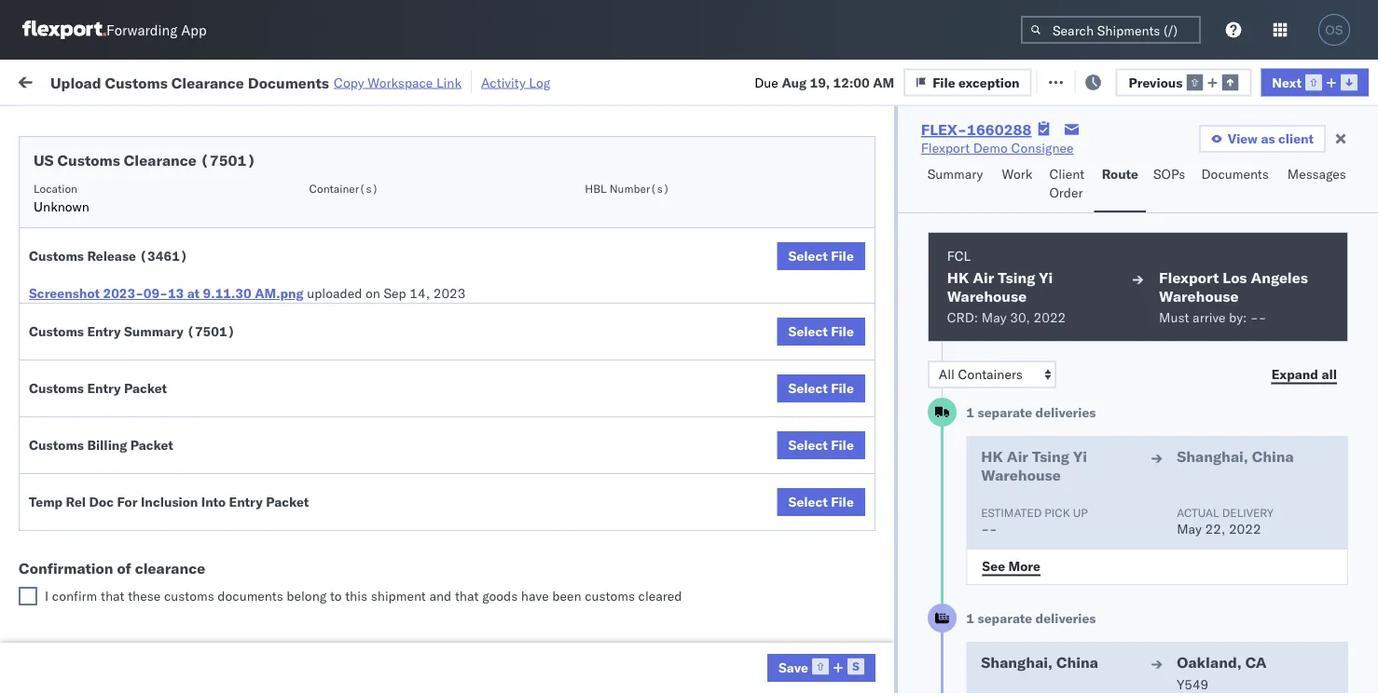 Task type: vqa. For each thing, say whether or not it's contained in the screenshot.
second deliveries from the top of the page
yes



Task type: describe. For each thing, give the bounding box(es) containing it.
workitem button
[[11, 148, 270, 167]]

3 schedule delivery appointment button from the top
[[43, 472, 229, 493]]

4 1846748 from the top
[[1069, 310, 1126, 326]]

1 ceau7522281, from the top
[[1149, 227, 1244, 244]]

appointment for second schedule delivery appointment link from the top
[[153, 309, 229, 325]]

los for fourth schedule pickup from los angeles, ca button
[[176, 423, 197, 439]]

customs down screenshot
[[29, 324, 84, 340]]

workspace
[[368, 74, 433, 90]]

warehouse up estimated
[[981, 466, 1061, 485]]

2 vertical spatial packet
[[266, 494, 309, 510]]

2 ocean fcl from the top
[[571, 228, 636, 244]]

file for customs billing packet
[[831, 437, 854, 454]]

5 nov from the top
[[396, 351, 420, 367]]

0 vertical spatial yi
[[1039, 269, 1053, 287]]

confirm
[[52, 588, 97, 605]]

1 vertical spatial documents
[[1201, 166, 1269, 182]]

1 schedule from the top
[[43, 186, 98, 202]]

pm for the confirm pickup from los angeles, ca link
[[332, 515, 352, 531]]

file for customs entry packet
[[831, 380, 854, 397]]

0 horizontal spatial exception
[[959, 74, 1020, 90]]

warehouse up crd: may 30, 2022 on the right top of the page
[[947, 287, 1027, 306]]

2 vertical spatial entry
[[229, 494, 263, 510]]

flex-1660288
[[921, 120, 1032, 139]]

confirm delivery button
[[43, 554, 142, 575]]

ca down unknown
[[43, 236, 61, 253]]

uetu5238478 for confirm pickup from los angeles, ca
[[1248, 515, 1339, 531]]

2 deliveries from the top
[[1035, 611, 1096, 627]]

angeles, for second schedule pickup from los angeles, ca button from the top of the page
[[200, 259, 251, 275]]

5 flex-1846748 from the top
[[1029, 351, 1126, 367]]

select for customs release (3461)
[[788, 248, 828, 264]]

2 customs from the left
[[585, 588, 635, 605]]

expand all
[[1271, 366, 1337, 382]]

forwarding app
[[106, 21, 207, 39]]

205 on track
[[428, 72, 504, 89]]

consignee for flexport demo consignee
[[1011, 140, 1074, 156]]

uploaded
[[307, 285, 362, 302]]

estimated pick up --
[[981, 506, 1088, 537]]

4:00
[[300, 515, 329, 531]]

3 schedule delivery appointment link from the top
[[43, 472, 229, 491]]

6 schedule from the top
[[43, 423, 98, 439]]

upload customs clearance documents
[[43, 382, 204, 417]]

4 flex-1846748 from the top
[[1029, 310, 1126, 326]]

crd: may 30, 2022
[[947, 310, 1066, 326]]

3 resize handle column header from the left
[[539, 145, 561, 694]]

previous
[[1129, 74, 1183, 90]]

abcdefg784565 for confirm pickup from los angeles, ca
[[1270, 515, 1378, 531]]

select file button for customs entry summary (7501)
[[777, 318, 865, 346]]

5 11:59 from the top
[[300, 351, 337, 367]]

(3461)
[[139, 248, 188, 264]]

sep
[[384, 285, 406, 302]]

risk
[[385, 72, 407, 89]]

13,
[[423, 474, 443, 490]]

1 horizontal spatial shanghai,
[[1177, 448, 1248, 466]]

0 vertical spatial china
[[1252, 448, 1294, 466]]

Search Shipments (/) text field
[[1021, 16, 1201, 44]]

2 that from the left
[[455, 588, 479, 605]]

2 11:59 from the top
[[300, 228, 337, 244]]

2 resize handle column header from the left
[[474, 145, 496, 694]]

pst, for 4:00 pm pst, dec 23, 2022
[[355, 515, 384, 531]]

schedule pickup from los angeles, ca link for 3rd schedule pickup from los angeles, ca button from the top
[[43, 340, 265, 377]]

759
[[342, 72, 367, 89]]

flexport for flexport demo consignee
[[921, 140, 970, 156]]

track
[[474, 72, 504, 89]]

6 resize handle column header from the left
[[968, 145, 990, 694]]

client order button
[[1042, 158, 1094, 213]]

customs up location
[[57, 151, 120, 170]]

(7501) for customs entry summary (7501)
[[187, 324, 235, 340]]

1 vertical spatial hk air tsing yi warehouse
[[981, 448, 1087, 485]]

1 vertical spatial tsing
[[1032, 448, 1069, 466]]

pst, for 11:59 pm pst, dec 13, 2022
[[364, 474, 392, 490]]

4 schedule pickup from los angeles, ca from the top
[[43, 423, 251, 458]]

actions
[[1322, 152, 1361, 166]]

warehouse inside flexport los angeles warehouse
[[1159, 287, 1239, 306]]

3 11:59 from the top
[[300, 269, 337, 285]]

pm for the schedule pickup from los angeles, ca link for first schedule pickup from los angeles, ca button from the bottom
[[340, 597, 360, 613]]

select file button for customs billing packet
[[777, 432, 865, 460]]

pickup down 'customs entry summary (7501)'
[[101, 341, 142, 357]]

client order
[[1049, 166, 1084, 201]]

0 vertical spatial air
[[973, 269, 994, 287]]

flex id button
[[990, 148, 1121, 167]]

lhuu7894563, uetu5238478 for confirm pickup from los angeles, ca
[[1149, 515, 1339, 531]]

select for customs entry packet
[[788, 380, 828, 397]]

forwarding
[[106, 21, 177, 39]]

activity
[[481, 74, 526, 90]]

flex id
[[999, 152, 1035, 166]]

(0)
[[302, 72, 326, 89]]

2 1 from the top
[[966, 611, 974, 627]]

file for customs entry summary (7501)
[[831, 324, 854, 340]]

goods
[[482, 588, 518, 605]]

1 schedule delivery appointment button from the top
[[43, 185, 229, 206]]

abcdefg784565 for schedule delivery appointment
[[1270, 474, 1378, 490]]

0 vertical spatial at
[[370, 72, 382, 89]]

los for 3rd schedule pickup from los angeles, ca button from the top
[[176, 341, 197, 357]]

2 nov from the top
[[396, 228, 420, 244]]

4 ocean fcl from the top
[[571, 474, 636, 490]]

1 horizontal spatial by:
[[1229, 310, 1247, 326]]

i confirm that these customs documents belong to this shipment and that goods have been customs cleared
[[45, 588, 682, 605]]

schedule delivery appointment for 2nd schedule delivery appointment link from the bottom
[[43, 473, 229, 489]]

appointment for 2nd schedule delivery appointment link from the bottom
[[153, 473, 229, 489]]

8 resize handle column header from the left
[[1238, 145, 1261, 694]]

0 vertical spatial tsing
[[998, 269, 1035, 287]]

1 horizontal spatial hk
[[981, 448, 1003, 466]]

delivery for 4th schedule delivery appointment link
[[101, 637, 149, 654]]

consignee inside button
[[813, 152, 867, 166]]

1660288
[[967, 120, 1032, 139]]

5 schedule pickup from los angeles, ca button from the top
[[43, 586, 265, 625]]

5 resize handle column header from the left
[[781, 145, 804, 694]]

upload customs clearance documents link
[[43, 381, 265, 418]]

messages button
[[1280, 158, 1356, 213]]

1 hlxu from the top
[[1347, 227, 1378, 244]]

1889466 for schedule delivery appointment
[[1069, 474, 1126, 490]]

i
[[45, 588, 49, 605]]

1 schedule pickup from los angeles, ca button from the top
[[43, 217, 265, 256]]

delivery for confirm delivery link
[[94, 555, 142, 572]]

3 schedule from the top
[[43, 259, 98, 275]]

angeles, for 3rd schedule pickup from los angeles, ca button from the top
[[200, 341, 251, 357]]

los for first schedule pickup from los angeles, ca button from the bottom
[[176, 587, 197, 603]]

1 vertical spatial china
[[1056, 654, 1098, 672]]

2 ceau7522281, from the top
[[1149, 269, 1244, 285]]

billing
[[87, 437, 127, 454]]

confirm pickup from los angeles, ca button
[[43, 504, 265, 543]]

upload customs clearance documents copy workspace link
[[50, 73, 461, 92]]

flex-1660288 link
[[921, 120, 1032, 139]]

2 schedule from the top
[[43, 218, 98, 234]]

aug
[[782, 74, 806, 90]]

5 schedule pickup from los angeles, ca from the top
[[43, 587, 251, 622]]

log
[[529, 74, 550, 90]]

1 ceau7522281, hlxu6269489, hlxu from the top
[[1149, 227, 1378, 244]]

1 that from the left
[[101, 588, 125, 605]]

1 resize handle column header from the left
[[267, 145, 289, 694]]

packet for customs billing packet
[[130, 437, 173, 454]]

client
[[1278, 131, 1314, 147]]

pm for the schedule pickup from los angeles, ca link for second schedule pickup from los angeles, ca button from the top of the page
[[340, 269, 360, 285]]

1 ocean fcl from the top
[[571, 187, 636, 203]]

4 schedule pickup from los angeles, ca button from the top
[[43, 422, 265, 461]]

sops
[[1153, 166, 1185, 182]]

lhuu7894563, for confirm pickup from los angeles, ca
[[1149, 515, 1245, 531]]

3 ceau7522281, from the top
[[1149, 310, 1244, 326]]

import
[[157, 72, 199, 89]]

12,
[[419, 597, 439, 613]]

0 vertical spatial may
[[982, 310, 1007, 326]]

customs entry packet
[[29, 380, 167, 397]]

flex-1889466 for confirm pickup from los angeles, ca
[[1029, 515, 1126, 531]]

11:59 pm pst, dec 13, 2022
[[300, 474, 479, 490]]

confirm delivery link
[[43, 554, 142, 573]]

karl
[[973, 638, 997, 655]]

ca up customs entry packet
[[43, 359, 61, 376]]

1 schedule pickup from los angeles, ca from the top
[[43, 218, 251, 253]]

lhuu7894563, uetu5238478 for schedule pickup from los angeles, ca
[[1149, 433, 1339, 449]]

2023-
[[103, 285, 143, 302]]

flex-1889466 for schedule delivery appointment
[[1029, 474, 1126, 490]]

- for up
[[981, 521, 989, 537]]

delivery for 2nd schedule delivery appointment link from the bottom
[[101, 473, 149, 489]]

2 schedule delivery appointment link from the top
[[43, 308, 229, 327]]

2 hlxu from the top
[[1347, 269, 1378, 285]]

link
[[436, 74, 461, 90]]

workitem
[[21, 152, 69, 166]]

8 schedule from the top
[[43, 587, 98, 603]]

entry for packet
[[87, 380, 121, 397]]

expand
[[1271, 366, 1318, 382]]

flexport for flexport los angeles warehouse
[[1159, 269, 1219, 287]]

must arrive by: --
[[1159, 310, 1266, 326]]

documents for upload customs clearance documents copy workspace link
[[248, 73, 329, 92]]

2 flex-1846748 from the top
[[1029, 228, 1126, 244]]

this
[[345, 588, 367, 605]]

jan for 12,
[[395, 597, 416, 613]]

3 hlxu6269489, from the top
[[1248, 310, 1343, 326]]

4 abcdefg784565 from the top
[[1270, 556, 1378, 572]]

more
[[1008, 558, 1040, 574]]

have
[[521, 588, 549, 605]]

- for account
[[961, 638, 969, 655]]

1 deliveries from the top
[[1035, 405, 1096, 421]]

2 schedule delivery appointment button from the top
[[43, 308, 229, 329]]

pickup down of on the left bottom of the page
[[101, 587, 142, 603]]

client
[[1049, 166, 1084, 182]]

flex-2130387
[[1029, 638, 1126, 655]]

demo
[[973, 140, 1008, 156]]

oakland, ca y549
[[1177, 654, 1267, 693]]

gvcu5265864
[[1149, 638, 1241, 654]]

pickup up 2023-
[[101, 259, 142, 275]]

1 pdt, from the top
[[364, 187, 393, 203]]

4 schedule delivery appointment link from the top
[[43, 636, 229, 655]]

3 nov from the top
[[396, 269, 420, 285]]

schedule pickup from los angeles, ca link for fifth schedule pickup from los angeles, ca button from the bottom
[[43, 217, 265, 254]]

customs left billing
[[29, 437, 84, 454]]

confirmation
[[19, 559, 113, 578]]

4, for the schedule pickup from los angeles, ca link for second schedule pickup from los angeles, ca button from the top of the page
[[424, 269, 436, 285]]

os
[[1325, 23, 1343, 37]]

9 schedule from the top
[[43, 637, 98, 654]]

actual delivery may 22, 2022
[[1177, 506, 1273, 537]]

2 11:59 pm pdt, nov 4, 2022 from the top
[[300, 228, 471, 244]]

8:30
[[300, 638, 329, 655]]

3 schedule pickup from los angeles, ca from the top
[[43, 341, 251, 376]]

0 vertical spatial 2023
[[433, 285, 466, 302]]

4 schedule from the top
[[43, 309, 98, 325]]

5 schedule from the top
[[43, 341, 98, 357]]

1846748 for second schedule pickup from los angeles, ca button from the top of the page
[[1069, 269, 1126, 285]]

these
[[128, 588, 161, 605]]

1846748 for fifth schedule pickup from los angeles, ca button from the bottom
[[1069, 228, 1126, 244]]

must
[[1159, 310, 1189, 326]]

3 pdt, from the top
[[364, 269, 393, 285]]

flexport demo consignee link
[[921, 139, 1074, 158]]

1 11:59 pm pdt, nov 4, 2022 from the top
[[300, 187, 471, 203]]

4 nov from the top
[[396, 310, 420, 326]]

hlxu6269489, for fifth schedule pickup from los angeles, ca button from the bottom
[[1248, 227, 1343, 244]]

upload for upload customs clearance documents
[[43, 382, 85, 398]]

3 ceau7522281, hlxu6269489, hlxu from the top
[[1149, 310, 1378, 326]]

0 horizontal spatial summary
[[124, 324, 183, 340]]

due
[[755, 74, 778, 90]]

sops button
[[1146, 158, 1194, 213]]

6 flex-1846748 from the top
[[1029, 392, 1126, 408]]

view as client button
[[1199, 125, 1326, 153]]

dec for 23,
[[387, 515, 412, 531]]

entry for summary
[[87, 324, 121, 340]]

1 schedule delivery appointment link from the top
[[43, 185, 229, 204]]

delivery for second schedule delivery appointment link from the top
[[101, 309, 149, 325]]

route
[[1102, 166, 1138, 182]]

select for temp rel doc for inclusion into entry packet
[[788, 494, 828, 510]]

pst, for 8:30 pm pst, jan 23, 2023
[[355, 638, 384, 655]]

5 ocean fcl from the top
[[571, 515, 636, 531]]

number
[[1338, 152, 1378, 166]]

1846748 for upload customs clearance documents button
[[1069, 392, 1126, 408]]

759 at risk
[[342, 72, 407, 89]]

unknown
[[34, 199, 89, 215]]

2 schedule pickup from los angeles, ca button from the top
[[43, 258, 265, 297]]

1 horizontal spatial yi
[[1073, 448, 1087, 466]]

pm for 4th schedule delivery appointment link
[[332, 638, 352, 655]]

flexport los angeles warehouse
[[1159, 269, 1308, 306]]

release
[[87, 248, 136, 264]]

select for customs billing packet
[[788, 437, 828, 454]]

4:00 pm pst, dec 23, 2022
[[300, 515, 471, 531]]

pm for the schedule pickup from los angeles, ca link related to fifth schedule pickup from los angeles, ca button from the bottom
[[340, 228, 360, 244]]

angeles, for fourth schedule pickup from los angeles, ca button
[[200, 423, 251, 439]]

file for temp rel doc for inclusion into entry packet
[[831, 494, 854, 510]]

ca inside oakland, ca y549
[[1245, 654, 1267, 672]]

screenshot 2023-09-13 at 9.11.30 am.png uploaded on sep 14, 2023
[[29, 285, 466, 302]]

crd:
[[947, 310, 978, 326]]

1 nov from the top
[[396, 187, 420, 203]]

select file for temp rel doc for inclusion into entry packet
[[788, 494, 854, 510]]

1 11:59 from the top
[[300, 187, 337, 203]]

4 1889466 from the top
[[1069, 556, 1126, 572]]

pm for the schedule pickup from los angeles, ca link related to 3rd schedule pickup from los angeles, ca button from the top
[[340, 351, 360, 367]]

3 11:59 pm pdt, nov 4, 2022 from the top
[[300, 269, 471, 285]]

cleared
[[638, 588, 682, 605]]

4 11:59 pm pdt, nov 4, 2022 from the top
[[300, 310, 471, 326]]



Task type: locate. For each thing, give the bounding box(es) containing it.
2022 inside "actual delivery may 22, 2022"
[[1229, 521, 1261, 537]]

0 vertical spatial hlxu6269489,
[[1248, 227, 1343, 244]]

ceau7522281, hlxu6269489, hlxu down flexport los angeles warehouse
[[1149, 310, 1378, 326]]

2 schedule pickup from los angeles, ca from the top
[[43, 259, 251, 294]]

documents down "view"
[[1201, 166, 1269, 182]]

0 vertical spatial jan
[[395, 597, 416, 613]]

schedule up rel
[[43, 473, 98, 489]]

pickup inside confirm pickup from los angeles, ca
[[94, 505, 134, 521]]

dec for 13,
[[395, 474, 420, 490]]

1 1 from the top
[[966, 405, 974, 421]]

customs up billing
[[89, 382, 141, 398]]

work inside the import work button
[[202, 72, 235, 89]]

1 horizontal spatial shanghai, china
[[1177, 448, 1294, 466]]

1 horizontal spatial china
[[1252, 448, 1294, 466]]

test123456 for fifth schedule pickup from los angeles, ca button from the bottom
[[1270, 228, 1348, 244]]

7 schedule from the top
[[43, 473, 98, 489]]

tsing
[[998, 269, 1035, 287], [1032, 448, 1069, 466]]

schedule delivery appointment button up for
[[43, 472, 229, 493]]

hbl
[[585, 181, 607, 195]]

angeles, for first schedule pickup from los angeles, ca button from the bottom
[[200, 587, 251, 603]]

account
[[909, 638, 958, 655]]

4 schedule delivery appointment from the top
[[43, 637, 229, 654]]

0 vertical spatial shanghai,
[[1177, 448, 1248, 466]]

see more button
[[971, 553, 1052, 581]]

4 pdt, from the top
[[364, 310, 393, 326]]

file exception button
[[1031, 67, 1160, 95], [1031, 67, 1160, 95], [904, 68, 1032, 96], [904, 68, 1032, 96]]

at left the risk
[[370, 72, 382, 89]]

1 hlxu6269489, from the top
[[1248, 227, 1343, 244]]

entry up customs billing packet
[[87, 380, 121, 397]]

2 hlxu6269489, from the top
[[1248, 269, 1343, 285]]

1846748 for 3rd schedule pickup from los angeles, ca button from the top
[[1069, 351, 1126, 367]]

2 1889466 from the top
[[1069, 474, 1126, 490]]

hlxu6269489, up angeles
[[1248, 227, 1343, 244]]

los
[[176, 218, 197, 234], [176, 259, 197, 275], [1223, 269, 1247, 287], [176, 341, 197, 357], [176, 423, 197, 439], [168, 505, 189, 521], [176, 587, 197, 603]]

packet for customs entry packet
[[124, 380, 167, 397]]

4 schedule delivery appointment button from the top
[[43, 636, 229, 657]]

exception up 1660288
[[959, 74, 1020, 90]]

inclusion
[[141, 494, 198, 510]]

ceau7522281, down flexport los angeles warehouse
[[1149, 310, 1244, 326]]

1 1 separate deliveries from the top
[[966, 405, 1096, 421]]

1 vertical spatial on
[[365, 285, 380, 302]]

0 horizontal spatial on
[[365, 285, 380, 302]]

test123456 up angeles
[[1270, 228, 1348, 244]]

file exception down search shipments (/) "text field"
[[1060, 72, 1147, 89]]

5 1846748 from the top
[[1069, 351, 1126, 367]]

tsing up pick
[[1032, 448, 1069, 466]]

clearance down "app"
[[171, 73, 244, 92]]

1889466
[[1069, 433, 1126, 449], [1069, 474, 1126, 490], [1069, 515, 1126, 531], [1069, 556, 1126, 572]]

ca down the customs release (3461) on the top of the page
[[43, 277, 61, 294]]

upload right my
[[50, 73, 101, 92]]

- for by:
[[1250, 310, 1258, 326]]

None checkbox
[[19, 587, 37, 606]]

schedule delivery appointment link down these
[[43, 636, 229, 655]]

1 customs from the left
[[164, 588, 214, 605]]

ca up temp
[[43, 441, 61, 458]]

action
[[1314, 72, 1355, 89]]

flexport inside flexport los angeles warehouse
[[1159, 269, 1219, 287]]

may inside "actual delivery may 22, 2022"
[[1177, 521, 1202, 537]]

pst, for 11:59 pm pst, jan 12, 2023
[[364, 597, 392, 613]]

23, down 13,
[[415, 515, 435, 531]]

1 vertical spatial test123456
[[1270, 269, 1348, 285]]

and
[[429, 588, 452, 605]]

1 horizontal spatial documents
[[248, 73, 329, 92]]

0 vertical spatial separate
[[978, 405, 1032, 421]]

3 4, from the top
[[424, 269, 436, 285]]

tsing up 30,
[[998, 269, 1035, 287]]

1 vertical spatial separate
[[978, 611, 1032, 627]]

1 vertical spatial hk
[[981, 448, 1003, 466]]

flex
[[999, 152, 1020, 166]]

11:59 pm pst, jan 12, 2023
[[300, 597, 475, 613]]

schedule delivery appointment button down 2023-
[[43, 308, 229, 329]]

schedule up customs entry packet
[[43, 341, 98, 357]]

4 appointment from the top
[[153, 637, 229, 654]]

0 vertical spatial 1
[[966, 405, 974, 421]]

documents inside 'upload customs clearance documents'
[[43, 400, 110, 417]]

hlxu6269489,
[[1248, 227, 1343, 244], [1248, 269, 1343, 285], [1248, 310, 1343, 326]]

that right and
[[455, 588, 479, 605]]

file for customs release (3461)
[[831, 248, 854, 264]]

consignee for bookings test consignee
[[899, 597, 962, 613]]

documents down customs entry packet
[[43, 400, 110, 417]]

deliveries
[[1035, 405, 1096, 421], [1035, 611, 1096, 627]]

that
[[101, 588, 125, 605], [455, 588, 479, 605]]

4, for the schedule pickup from los angeles, ca link related to 3rd schedule pickup from los angeles, ca button from the top
[[424, 351, 436, 367]]

los inside flexport los angeles warehouse
[[1223, 269, 1247, 287]]

summary down demo
[[927, 166, 983, 182]]

1 vertical spatial ceau7522281, hlxu6269489, hlxu
[[1149, 269, 1378, 285]]

shanghai, left 2130387
[[981, 654, 1053, 672]]

on left sep
[[365, 285, 380, 302]]

1 separate from the top
[[978, 405, 1032, 421]]

copy
[[334, 74, 364, 90]]

2 lhuu7894563, from the top
[[1149, 515, 1245, 531]]

schedule pickup from los angeles, ca link for first schedule pickup from los angeles, ca button from the bottom
[[43, 586, 265, 623]]

1 vertical spatial shanghai,
[[981, 654, 1053, 672]]

6 ocean fcl from the top
[[571, 597, 636, 613]]

4 flex-1889466 from the top
[[1029, 556, 1126, 572]]

work inside work button
[[1002, 166, 1032, 182]]

8:30 pm pst, jan 23, 2023
[[300, 638, 467, 655]]

2023 right 12, at the bottom of the page
[[443, 597, 475, 613]]

lagerfeld
[[1000, 638, 1056, 655]]

(7501) for us customs clearance (7501)
[[200, 151, 256, 170]]

23, for jan
[[411, 638, 431, 655]]

1 lhuu7894563, from the top
[[1149, 433, 1245, 449]]

china right the lagerfeld
[[1056, 654, 1098, 672]]

lhuu7894563, for schedule pickup from los angeles, ca
[[1149, 433, 1245, 449]]

container numbers
[[1149, 145, 1199, 174]]

select file for customs entry summary (7501)
[[788, 324, 854, 340]]

0 horizontal spatial that
[[101, 588, 125, 605]]

1 select file from the top
[[788, 248, 854, 264]]

maeu9408431
[[1270, 638, 1364, 655]]

next button
[[1261, 68, 1369, 96]]

china up delivery
[[1252, 448, 1294, 466]]

schedule down customs entry packet
[[43, 423, 98, 439]]

1 vertical spatial 1 separate deliveries
[[966, 611, 1096, 627]]

13
[[168, 285, 184, 302]]

customs inside 'upload customs clearance documents'
[[89, 382, 141, 398]]

2 lhuu7894563, uetu5238478 from the top
[[1149, 515, 1339, 531]]

1 vertical spatial summary
[[124, 324, 183, 340]]

1 vertical spatial shanghai, china
[[981, 654, 1098, 672]]

uetu5238478 down expand
[[1248, 433, 1339, 449]]

1 horizontal spatial at
[[370, 72, 382, 89]]

1 1889466 from the top
[[1069, 433, 1126, 449]]

select file button for customs release (3461)
[[777, 242, 865, 270]]

1 horizontal spatial may
[[1177, 521, 1202, 537]]

1 horizontal spatial consignee
[[899, 597, 962, 613]]

test123456 down angeles
[[1270, 310, 1348, 326]]

by: right filtered
[[67, 114, 85, 131]]

4 select file button from the top
[[777, 432, 865, 460]]

confirm up confirm
[[43, 555, 91, 572]]

22,
[[1205, 521, 1225, 537]]

am
[[873, 74, 894, 90]]

yi
[[1039, 269, 1053, 287], [1073, 448, 1087, 466]]

0 horizontal spatial shanghai,
[[981, 654, 1053, 672]]

0 horizontal spatial by:
[[67, 114, 85, 131]]

2 select file from the top
[[788, 324, 854, 340]]

1 flex-1846748 from the top
[[1029, 187, 1126, 203]]

all
[[1322, 366, 1337, 382]]

0 horizontal spatial flexport
[[921, 140, 970, 156]]

1889466 for confirm pickup from los angeles, ca
[[1069, 515, 1126, 531]]

1 uetu5238478 from the top
[[1248, 433, 1339, 449]]

appointment up the inclusion
[[153, 473, 229, 489]]

work down flexport demo consignee link
[[1002, 166, 1032, 182]]

schedule down screenshot
[[43, 309, 98, 325]]

1 horizontal spatial exception
[[1086, 72, 1147, 89]]

schedule pickup from los angeles, ca link for fourth schedule pickup from los angeles, ca button
[[43, 422, 265, 459]]

9 resize handle column header from the left
[[1344, 145, 1367, 694]]

clearance for us customs clearance (7501)
[[124, 151, 197, 170]]

flex-1889466 for schedule pickup from los angeles, ca
[[1029, 433, 1126, 449]]

1 horizontal spatial file exception
[[1060, 72, 1147, 89]]

china
[[1252, 448, 1294, 466], [1056, 654, 1098, 672]]

0 vertical spatial packet
[[124, 380, 167, 397]]

select file for customs billing packet
[[788, 437, 854, 454]]

test
[[895, 187, 920, 203], [774, 228, 798, 244], [895, 228, 920, 244], [774, 269, 798, 285], [895, 269, 920, 285], [774, 310, 798, 326], [895, 310, 920, 326], [774, 351, 798, 367], [895, 351, 920, 367], [774, 392, 798, 408], [895, 392, 920, 408], [774, 433, 798, 449], [895, 433, 920, 449], [774, 474, 798, 490], [895, 474, 920, 490], [774, 515, 798, 531], [895, 515, 920, 531], [895, 556, 920, 572], [871, 597, 896, 613], [881, 638, 905, 655]]

been
[[552, 588, 581, 605]]

angeles, for confirm pickup from los angeles, ca 'button'
[[193, 505, 244, 521]]

view
[[1228, 131, 1258, 147]]

customs entry summary (7501)
[[29, 324, 235, 340]]

packet right billing
[[130, 437, 173, 454]]

7 ocean fcl from the top
[[571, 638, 636, 655]]

1 vertical spatial at
[[187, 285, 200, 302]]

summary inside button
[[927, 166, 983, 182]]

hk up estimated
[[981, 448, 1003, 466]]

customs up screenshot
[[29, 248, 84, 264]]

4, for the schedule pickup from los angeles, ca link related to fifth schedule pickup from los angeles, ca button from the bottom
[[424, 228, 436, 244]]

6 1846748 from the top
[[1069, 392, 1126, 408]]

upload inside 'upload customs clearance documents'
[[43, 382, 85, 398]]

delivery
[[1222, 506, 1273, 520]]

ca inside confirm pickup from los angeles, ca
[[43, 524, 61, 540]]

schedule delivery appointment up for
[[43, 473, 229, 489]]

dec down 11:59 pm pst, dec 13, 2022
[[387, 515, 412, 531]]

of
[[117, 559, 131, 578]]

0 horizontal spatial china
[[1056, 654, 1098, 672]]

from inside confirm pickup from los angeles, ca
[[138, 505, 165, 521]]

2 vertical spatial ceau7522281, hlxu6269489, hlxu
[[1149, 310, 1378, 326]]

flexport demo consignee
[[921, 140, 1074, 156]]

1 test123456 from the top
[[1270, 228, 1348, 244]]

4 11:59 from the top
[[300, 310, 337, 326]]

that down confirmation of clearance
[[101, 588, 125, 605]]

forwarding app link
[[22, 21, 207, 39]]

0 vertical spatial dec
[[395, 474, 420, 490]]

3 select from the top
[[788, 380, 828, 397]]

2130387
[[1069, 638, 1126, 655]]

1 vertical spatial 23,
[[411, 638, 431, 655]]

confirm inside button
[[43, 555, 91, 572]]

1 vertical spatial yi
[[1073, 448, 1087, 466]]

at right 13
[[187, 285, 200, 302]]

air up crd:
[[973, 269, 994, 287]]

customs up customs billing packet
[[29, 380, 84, 397]]

2 1846748 from the top
[[1069, 228, 1126, 244]]

pickup down 'upload customs clearance documents'
[[101, 423, 142, 439]]

1 appointment from the top
[[153, 186, 229, 202]]

consignee up client
[[1011, 140, 1074, 156]]

doc
[[89, 494, 114, 510]]

1 confirm from the top
[[43, 505, 91, 521]]

oakland,
[[1177, 654, 1242, 672]]

0 vertical spatial 1 separate deliveries
[[966, 405, 1096, 421]]

3 schedule pickup from los angeles, ca button from the top
[[43, 340, 265, 379]]

packet down 'customs entry summary (7501)'
[[124, 380, 167, 397]]

1 vertical spatial deliveries
[[1035, 611, 1096, 627]]

clearance
[[135, 559, 205, 578]]

exception down search shipments (/) "text field"
[[1086, 72, 1147, 89]]

1 vertical spatial jan
[[387, 638, 408, 655]]

0 horizontal spatial yi
[[1039, 269, 1053, 287]]

2 appointment from the top
[[153, 309, 229, 325]]

may left 30,
[[982, 310, 1007, 326]]

1 horizontal spatial customs
[[585, 588, 635, 605]]

ceau7522281, hlxu6269489, hlxu up must arrive by: --
[[1149, 269, 1378, 285]]

customs down the forwarding
[[105, 73, 168, 92]]

2 test123456 from the top
[[1270, 269, 1348, 285]]

2 vertical spatial documents
[[43, 400, 110, 417]]

schedule down workitem
[[43, 186, 98, 202]]

1 vertical spatial air
[[1007, 448, 1028, 466]]

1 vertical spatial clearance
[[124, 151, 197, 170]]

dec
[[395, 474, 420, 490], [387, 515, 412, 531]]

confirm for confirm pickup from los angeles, ca
[[43, 505, 91, 521]]

11:59 pm pdt, nov 4, 2022
[[300, 187, 471, 203], [300, 228, 471, 244], [300, 269, 471, 285], [300, 310, 471, 326], [300, 351, 471, 367]]

test123456 down messages button at the right top
[[1270, 269, 1348, 285]]

schedule delivery appointment button down us customs clearance (7501)
[[43, 185, 229, 206]]

2 ceau7522281, hlxu6269489, hlxu from the top
[[1149, 269, 1378, 285]]

12:00
[[833, 74, 870, 90]]

30,
[[1010, 310, 1030, 326]]

schedule delivery appointment down us customs clearance (7501)
[[43, 186, 229, 202]]

select file for customs release (3461)
[[788, 248, 854, 264]]

schedule pickup from los angeles, ca link for second schedule pickup from los angeles, ca button from the top of the page
[[43, 258, 265, 295]]

1 vertical spatial by:
[[1229, 310, 1247, 326]]

hlxu down messages button at the right top
[[1347, 227, 1378, 244]]

dec left 13,
[[395, 474, 420, 490]]

2 1 separate deliveries from the top
[[966, 611, 1096, 627]]

1 horizontal spatial on
[[456, 72, 471, 89]]

1 vertical spatial hlxu
[[1347, 269, 1378, 285]]

1 vertical spatial 2023
[[443, 597, 475, 613]]

may down the actual at bottom right
[[1177, 521, 1202, 537]]

los for second schedule pickup from los angeles, ca button from the top of the page
[[176, 259, 197, 275]]

0 horizontal spatial at
[[187, 285, 200, 302]]

confirm pickup from los angeles, ca
[[43, 505, 244, 540]]

schedule delivery appointment for second schedule delivery appointment link from the top
[[43, 309, 229, 325]]

by: right arrive
[[1229, 310, 1247, 326]]

1 select file button from the top
[[777, 242, 865, 270]]

0 vertical spatial flexport
[[921, 140, 970, 156]]

schedule delivery appointment for first schedule delivery appointment link from the top
[[43, 186, 229, 202]]

3 appointment from the top
[[153, 473, 229, 489]]

1 horizontal spatial that
[[455, 588, 479, 605]]

1 vertical spatial lhuu7894563, uetu5238478
[[1149, 515, 1339, 531]]

0 horizontal spatial hk
[[947, 269, 969, 287]]

schedule down unknown
[[43, 218, 98, 234]]

4 4, from the top
[[424, 310, 436, 326]]

work
[[202, 72, 235, 89], [1002, 166, 1032, 182]]

ceau7522281, hlxu6269489, hlxu up angeles
[[1149, 227, 1378, 244]]

on right 205
[[456, 72, 471, 89]]

confirm for confirm delivery
[[43, 555, 91, 572]]

appointment for 4th schedule delivery appointment link
[[153, 637, 229, 654]]

0 vertical spatial summary
[[927, 166, 983, 182]]

schedule down confirm
[[43, 637, 98, 654]]

(7501) down the upload customs clearance documents copy workspace link
[[200, 151, 256, 170]]

hk air tsing yi warehouse up crd: may 30, 2022 on the right top of the page
[[947, 269, 1053, 306]]

1 vertical spatial upload
[[43, 382, 85, 398]]

flex-1846748
[[1029, 187, 1126, 203], [1029, 228, 1126, 244], [1029, 269, 1126, 285], [1029, 310, 1126, 326], [1029, 351, 1126, 367], [1029, 392, 1126, 408]]

4 resize handle column header from the left
[[660, 145, 682, 694]]

3 schedule delivery appointment from the top
[[43, 473, 229, 489]]

1 vertical spatial confirm
[[43, 555, 91, 572]]

hlxu6269489, for second schedule pickup from los angeles, ca button from the top of the page
[[1248, 269, 1343, 285]]

flexport. image
[[22, 21, 106, 39]]

abcdefg784565 for schedule pickup from los angeles, ca
[[1270, 433, 1378, 449]]

hk up crd:
[[947, 269, 969, 287]]

23, for dec
[[415, 515, 435, 531]]

2 abcdefg784565 from the top
[[1270, 474, 1378, 490]]

3 1846748 from the top
[[1069, 269, 1126, 285]]

shanghai, up the actual at bottom right
[[1177, 448, 1248, 466]]

1 horizontal spatial flexport
[[1159, 269, 1219, 287]]

los down clearance
[[176, 587, 197, 603]]

4 schedule pickup from los angeles, ca link from the top
[[43, 422, 265, 459]]

0 vertical spatial ceau7522281, hlxu6269489, hlxu
[[1149, 227, 1378, 244]]

documents left copy
[[248, 73, 329, 92]]

0 vertical spatial work
[[202, 72, 235, 89]]

5 11:59 pm pdt, nov 4, 2022 from the top
[[300, 351, 471, 367]]

warehouse up arrive
[[1159, 287, 1239, 306]]

Search Work text field
[[752, 67, 955, 95]]

19,
[[810, 74, 830, 90]]

activity log button
[[481, 71, 550, 94]]

-
[[1250, 310, 1258, 326], [1258, 310, 1266, 326], [981, 521, 989, 537], [989, 521, 997, 537], [961, 638, 969, 655]]

1 vertical spatial (7501)
[[187, 324, 235, 340]]

upload for upload customs clearance documents copy workspace link
[[50, 73, 101, 92]]

pst, down 11:59 pm pst, dec 13, 2022
[[355, 515, 384, 531]]

3 1889466 from the top
[[1069, 515, 1126, 531]]

appointment for first schedule delivery appointment link from the top
[[153, 186, 229, 202]]

angeles, inside confirm pickup from los angeles, ca
[[193, 505, 244, 521]]

pst, up "8:30 pm pst, jan 23, 2023"
[[364, 597, 392, 613]]

pm for 2nd schedule delivery appointment link from the bottom
[[340, 474, 360, 490]]

for
[[117, 494, 137, 510]]

clearance down import
[[124, 151, 197, 170]]

5 select file from the top
[[788, 494, 854, 510]]

see
[[982, 558, 1005, 574]]

customs billing packet
[[29, 437, 173, 454]]

uetu5238478 for schedule pickup from los angeles, ca
[[1248, 433, 1339, 449]]

5 select file button from the top
[[777, 489, 865, 517]]

bosch ocean test
[[813, 187, 920, 203], [692, 228, 798, 244], [813, 228, 920, 244], [692, 269, 798, 285], [813, 269, 920, 285], [692, 310, 798, 326], [813, 310, 920, 326], [692, 351, 798, 367], [813, 351, 920, 367], [692, 392, 798, 408], [813, 392, 920, 408], [692, 433, 798, 449], [813, 433, 920, 449], [692, 474, 798, 490], [813, 474, 920, 490], [692, 515, 798, 531], [813, 515, 920, 531], [813, 556, 920, 572]]

activity log
[[481, 74, 550, 90]]

los down upload customs clearance documents button
[[176, 423, 197, 439]]

temp
[[29, 494, 63, 510]]

(7501)
[[200, 151, 256, 170], [187, 324, 235, 340]]

6 11:59 from the top
[[300, 474, 337, 490]]

los for fifth schedule pickup from los angeles, ca button from the bottom
[[176, 218, 197, 234]]

angeles, for fifth schedule pickup from los angeles, ca button from the bottom
[[200, 218, 251, 234]]

0 vertical spatial (7501)
[[200, 151, 256, 170]]

0 vertical spatial hlxu
[[1347, 227, 1378, 244]]

customs right been
[[585, 588, 635, 605]]

resize handle column header
[[267, 145, 289, 694], [474, 145, 496, 694], [539, 145, 561, 694], [660, 145, 682, 694], [781, 145, 804, 694], [968, 145, 990, 694], [1117, 145, 1139, 694], [1238, 145, 1261, 694], [1344, 145, 1367, 694]]

3 hlxu from the top
[[1347, 310, 1378, 326]]

0 vertical spatial confirm
[[43, 505, 91, 521]]

select file for customs entry packet
[[788, 380, 854, 397]]

clearance inside 'upload customs clearance documents'
[[144, 382, 204, 398]]

test123456 for second schedule pickup from los angeles, ca button from the top of the page
[[1270, 269, 1348, 285]]

route button
[[1094, 158, 1146, 213]]

ceau7522281,
[[1149, 227, 1244, 244], [1149, 269, 1244, 285], [1149, 310, 1244, 326]]

3 test123456 from the top
[[1270, 310, 1348, 326]]

los inside confirm pickup from los angeles, ca
[[168, 505, 189, 521]]

flexport down flex-1660288 link
[[921, 140, 970, 156]]

ceau7522281, up arrive
[[1149, 269, 1244, 285]]

0 vertical spatial hk air tsing yi warehouse
[[947, 269, 1053, 306]]

3 select file button from the top
[[777, 375, 865, 403]]

0 vertical spatial lhuu7894563,
[[1149, 433, 1245, 449]]

save button
[[767, 655, 875, 682]]

2 select from the top
[[788, 324, 828, 340]]

(7501) down '9.11.30'
[[187, 324, 235, 340]]

number(s)
[[609, 181, 670, 195]]

2 vertical spatial ceau7522281,
[[1149, 310, 1244, 326]]

3 flex-1846748 from the top
[[1029, 269, 1126, 285]]

7 resize handle column header from the left
[[1117, 145, 1139, 694]]

see more
[[982, 558, 1040, 574]]

1 vertical spatial work
[[1002, 166, 1032, 182]]

documents for upload customs clearance documents
[[43, 400, 110, 417]]

1 vertical spatial may
[[1177, 521, 1202, 537]]

due aug 19, 12:00 am
[[755, 74, 894, 90]]

los for confirm pickup from los angeles, ca 'button'
[[168, 505, 189, 521]]

1 select from the top
[[788, 248, 828, 264]]

messages
[[1287, 166, 1346, 182]]

2 separate from the top
[[978, 611, 1032, 627]]

pm
[[340, 187, 360, 203], [340, 228, 360, 244], [340, 269, 360, 285], [340, 310, 360, 326], [340, 351, 360, 367], [340, 474, 360, 490], [332, 515, 352, 531], [340, 597, 360, 613], [332, 638, 352, 655]]

select file button for temp rel doc for inclusion into entry packet
[[777, 489, 865, 517]]

1 horizontal spatial air
[[1007, 448, 1028, 466]]

customs down clearance
[[164, 588, 214, 605]]

0 horizontal spatial may
[[982, 310, 1007, 326]]

select file button for customs entry packet
[[777, 375, 865, 403]]

2022
[[439, 187, 471, 203], [439, 228, 471, 244], [439, 269, 471, 285], [1034, 310, 1066, 326], [439, 310, 471, 326], [439, 351, 471, 367], [446, 474, 479, 490], [438, 515, 471, 531], [1229, 521, 1261, 537]]

location unknown
[[34, 181, 89, 215]]

jan down 11:59 pm pst, jan 12, 2023
[[387, 638, 408, 655]]

2 vertical spatial clearance
[[144, 382, 204, 398]]

exception
[[1086, 72, 1147, 89], [959, 74, 1020, 90]]

confirm inside confirm pickup from los angeles, ca
[[43, 505, 91, 521]]

angeles,
[[200, 218, 251, 234], [200, 259, 251, 275], [200, 341, 251, 357], [200, 423, 251, 439], [193, 505, 244, 521], [200, 587, 251, 603]]

screenshot 2023-09-13 at 9.11.30 am.png link
[[29, 284, 304, 303]]

consignee down 12:00
[[813, 152, 867, 166]]

integration test account - karl lagerfeld
[[813, 638, 1056, 655]]

batch
[[1274, 72, 1311, 89]]

0 vertical spatial upload
[[50, 73, 101, 92]]

1 1846748 from the top
[[1069, 187, 1126, 203]]

pdt,
[[364, 187, 393, 203], [364, 228, 393, 244], [364, 269, 393, 285], [364, 310, 393, 326], [364, 351, 393, 367]]

hk air tsing yi warehouse
[[947, 269, 1053, 306], [981, 448, 1087, 485]]

confirm
[[43, 505, 91, 521], [43, 555, 91, 572]]

1
[[966, 405, 974, 421], [966, 611, 974, 627]]

select file
[[788, 248, 854, 264], [788, 324, 854, 340], [788, 380, 854, 397], [788, 437, 854, 454], [788, 494, 854, 510]]

1 horizontal spatial work
[[1002, 166, 1032, 182]]

2023 for 8:30 pm pst, jan 23, 2023
[[435, 638, 467, 655]]

0 vertical spatial shanghai, china
[[1177, 448, 1294, 466]]

5 pdt, from the top
[[364, 351, 393, 367]]

pickup
[[101, 218, 142, 234], [101, 259, 142, 275], [101, 341, 142, 357], [101, 423, 142, 439], [94, 505, 134, 521], [101, 587, 142, 603]]

jan for 23,
[[387, 638, 408, 655]]

schedule delivery appointment down these
[[43, 637, 229, 654]]

0 vertical spatial entry
[[87, 324, 121, 340]]

2 horizontal spatial consignee
[[1011, 140, 1074, 156]]

0 vertical spatial clearance
[[171, 73, 244, 92]]

id
[[1023, 152, 1035, 166]]

2 vertical spatial 2023
[[435, 638, 467, 655]]

0 horizontal spatial customs
[[164, 588, 214, 605]]

1 vertical spatial ceau7522281,
[[1149, 269, 1244, 285]]

schedule delivery appointment for 4th schedule delivery appointment link
[[43, 637, 229, 654]]

2 pdt, from the top
[[364, 228, 393, 244]]

documents
[[218, 588, 283, 605]]

summary down 09-
[[124, 324, 183, 340]]

my
[[19, 68, 48, 93]]

ca down the i
[[43, 606, 61, 622]]

0 horizontal spatial file exception
[[932, 74, 1020, 90]]

2 schedule delivery appointment from the top
[[43, 309, 229, 325]]

clearance for upload customs clearance documents copy workspace link
[[171, 73, 244, 92]]

shanghai, china up delivery
[[1177, 448, 1294, 466]]

2 vertical spatial hlxu
[[1347, 310, 1378, 326]]

packet
[[124, 380, 167, 397], [130, 437, 173, 454], [266, 494, 309, 510]]

0 vertical spatial lhuu7894563, uetu5238478
[[1149, 433, 1339, 449]]

2 vertical spatial hlxu6269489,
[[1248, 310, 1343, 326]]

select for customs entry summary (7501)
[[788, 324, 828, 340]]

pickup up release
[[101, 218, 142, 234]]

pst, down 11:59 pm pst, jan 12, 2023
[[355, 638, 384, 655]]

filtered
[[19, 114, 64, 131]]

clearance for upload customs clearance documents
[[144, 382, 204, 398]]

confirm delivery
[[43, 555, 142, 572]]

am.png
[[255, 285, 304, 302]]

0 horizontal spatial shanghai, china
[[981, 654, 1098, 672]]

schedule delivery appointment button
[[43, 185, 229, 206], [43, 308, 229, 329], [43, 472, 229, 493], [43, 636, 229, 657]]

bookings
[[813, 597, 868, 613]]

1 vertical spatial dec
[[387, 515, 412, 531]]

3 ocean fcl from the top
[[571, 351, 636, 367]]

yi up up
[[1073, 448, 1087, 466]]

delivery inside button
[[94, 555, 142, 572]]

0 vertical spatial documents
[[248, 73, 329, 92]]

los up 13
[[176, 259, 197, 275]]

upload customs clearance documents button
[[43, 381, 265, 420]]

container numbers button
[[1139, 141, 1242, 174]]

0 horizontal spatial air
[[973, 269, 994, 287]]

to
[[330, 588, 342, 605]]

1889466 for schedule pickup from los angeles, ca
[[1069, 433, 1126, 449]]

hlxu6269489, up must arrive by: --
[[1248, 269, 1343, 285]]

1 4, from the top
[[424, 187, 436, 203]]

2023 right "14,"
[[433, 285, 466, 302]]



